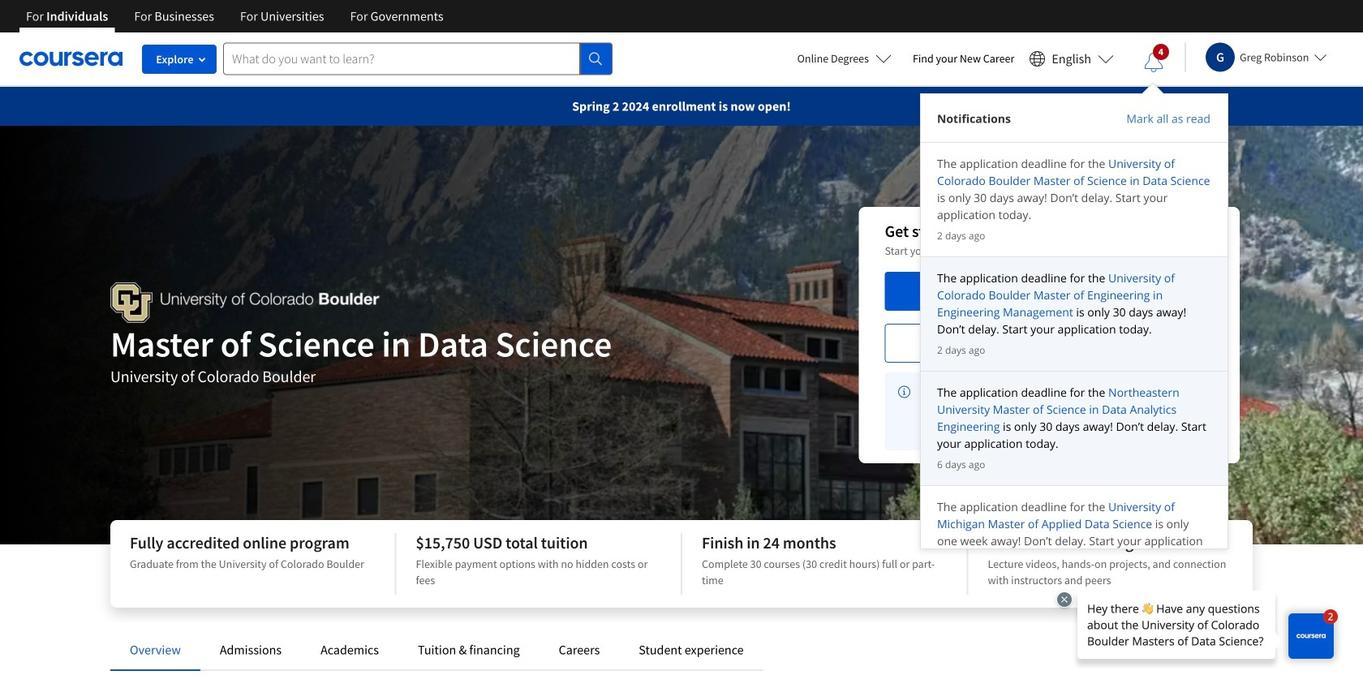 Task type: vqa. For each thing, say whether or not it's contained in the screenshot.
University of Colorado Boulder logo
yes



Task type: describe. For each thing, give the bounding box(es) containing it.
What do you want to learn? text field
[[223, 43, 580, 75]]

banner navigation
[[13, 0, 456, 32]]



Task type: locate. For each thing, give the bounding box(es) containing it.
university of colorado boulder logo image
[[110, 282, 379, 323]]

coursera image
[[19, 46, 123, 72]]

None search field
[[223, 43, 613, 75]]



